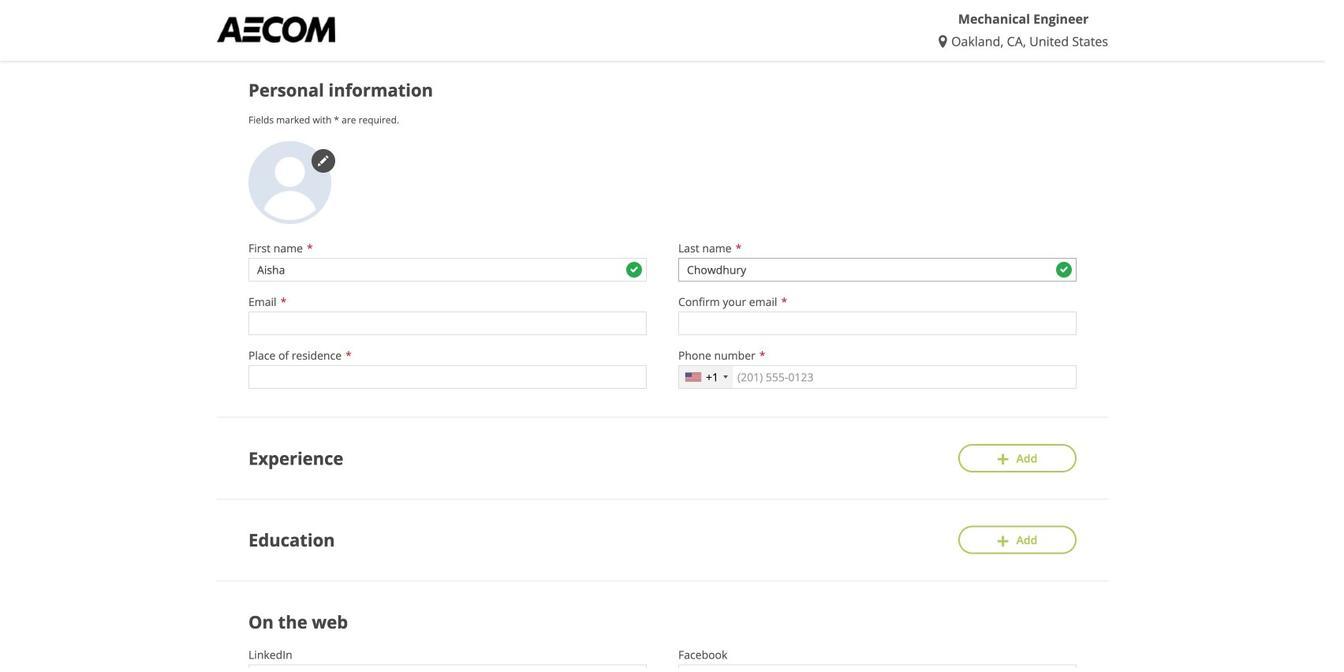 Task type: vqa. For each thing, say whether or not it's contained in the screenshot.
AECOM Logo on the top of the page
yes



Task type: describe. For each thing, give the bounding box(es) containing it.
location image
[[939, 35, 952, 48]]

aecom logo image
[[217, 16, 335, 43]]



